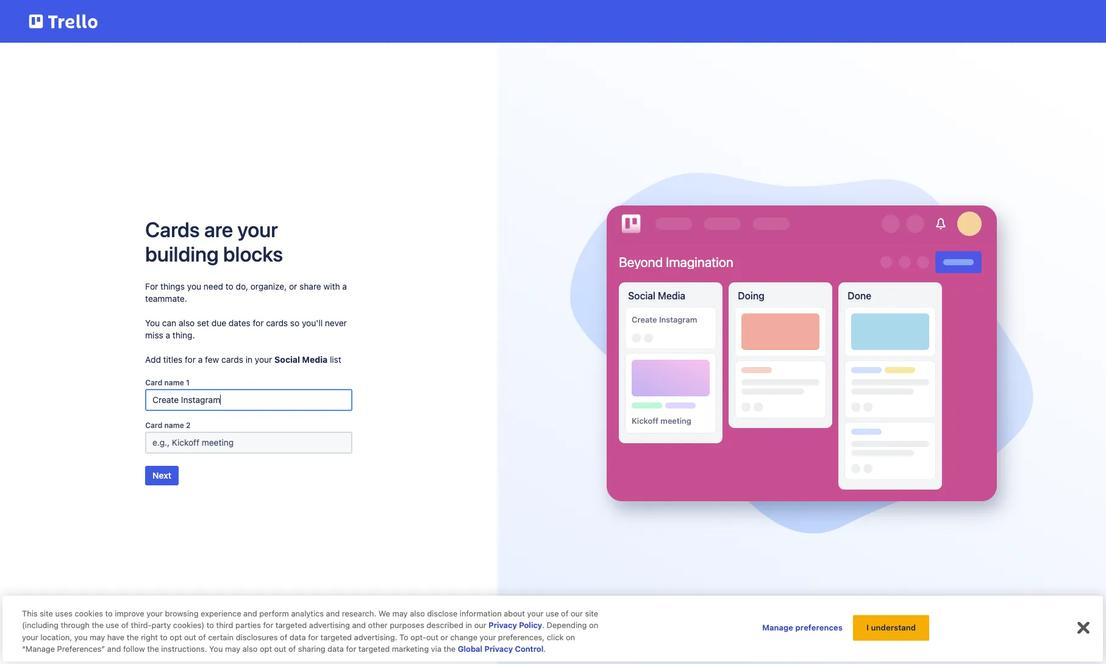 Task type: locate. For each thing, give the bounding box(es) containing it.
privacy alert dialog
[[2, 596, 1103, 662]]

the down "cookies"
[[92, 621, 104, 630]]

or inside the for things you need to do, organize, or share with a teammate.
[[289, 281, 297, 291]]

. down preferences,
[[544, 644, 546, 654]]

1 vertical spatial use
[[106, 621, 119, 630]]

1 vertical spatial you
[[209, 644, 223, 654]]

to down party at the left of the page
[[160, 633, 168, 642]]

1 vertical spatial data
[[328, 644, 344, 654]]

also up thing.
[[179, 317, 195, 328]]

card down add
[[145, 378, 162, 387]]

of down cookies)
[[198, 633, 206, 642]]

a right with
[[342, 281, 347, 291]]

0 horizontal spatial trello image
[[27, 7, 100, 35]]

name left '2'
[[164, 421, 184, 430]]

0 vertical spatial .
[[542, 621, 545, 630]]

global privacy control .
[[458, 644, 546, 654]]

privacy policy link
[[489, 621, 542, 630]]

privacy down about
[[489, 621, 517, 630]]

targeted down analytics
[[276, 621, 307, 630]]

0 horizontal spatial site
[[40, 609, 53, 618]]

preferences
[[796, 623, 843, 632]]

0 horizontal spatial or
[[289, 281, 297, 291]]

or
[[289, 281, 297, 291], [441, 633, 448, 642]]

0 vertical spatial may
[[393, 609, 408, 618]]

your inside cards are your building blocks
[[237, 217, 278, 241]]

0 horizontal spatial a
[[166, 330, 170, 340]]

0 vertical spatial cards
[[266, 317, 288, 328]]

instagram
[[659, 315, 697, 324]]

0 vertical spatial or
[[289, 281, 297, 291]]

our down information
[[474, 621, 487, 630]]

media up instagram
[[658, 290, 686, 301]]

card left '2'
[[145, 421, 162, 430]]

also down disclosures
[[243, 644, 258, 654]]

social media
[[628, 290, 686, 301]]

0 vertical spatial name
[[164, 378, 184, 387]]

a left few
[[198, 354, 203, 364]]

1 card from the top
[[145, 378, 162, 387]]

also up purposes
[[410, 609, 425, 618]]

0 vertical spatial also
[[179, 317, 195, 328]]

1 site from the left
[[40, 609, 53, 618]]

understand
[[871, 623, 916, 632]]

or inside . depending on your location, you may have the right to opt out of certain disclosures of data for targeted advertising. to opt-out or change your preferences, click on "manage preferences" and follow the instructions. you may also opt out of sharing data for targeted marketing via the
[[441, 633, 448, 642]]

media left 'list'
[[302, 354, 328, 364]]

name for 1
[[164, 378, 184, 387]]

instructions.
[[161, 644, 207, 654]]

0 vertical spatial card
[[145, 378, 162, 387]]

may up purposes
[[393, 609, 408, 618]]

0 vertical spatial media
[[658, 290, 686, 301]]

or down described
[[441, 633, 448, 642]]

or left "share"
[[289, 281, 297, 291]]

1 vertical spatial card
[[145, 421, 162, 430]]

2 vertical spatial targeted
[[359, 644, 390, 654]]

your right are
[[237, 217, 278, 241]]

opt up instructions.
[[170, 633, 182, 642]]

trello image
[[27, 7, 100, 35], [619, 212, 644, 236]]

0 horizontal spatial also
[[179, 317, 195, 328]]

add
[[145, 354, 161, 364]]

1 horizontal spatial a
[[198, 354, 203, 364]]

use
[[546, 609, 559, 618], [106, 621, 119, 630]]

on right depending
[[589, 621, 598, 630]]

in
[[246, 354, 253, 364], [466, 621, 472, 630]]

targeted down advertising
[[321, 633, 352, 642]]

also inside this site uses cookies to improve your browsing experience and perform analytics and research. we may also disclose information about your use of our site (including through the use of third-party cookies) to third parties for targeted advertising and other purposes described in our
[[410, 609, 425, 618]]

few
[[205, 354, 219, 364]]

2
[[186, 421, 191, 430]]

privacy down preferences,
[[485, 644, 513, 654]]

site
[[40, 609, 53, 618], [585, 609, 599, 618]]

party
[[152, 621, 171, 630]]

manage
[[763, 623, 794, 632]]

via
[[431, 644, 442, 654]]

0 vertical spatial you
[[187, 281, 201, 291]]

manage preferences
[[763, 623, 843, 632]]

0 vertical spatial data
[[290, 633, 306, 642]]

0 vertical spatial you
[[145, 317, 160, 328]]

2 vertical spatial also
[[243, 644, 258, 654]]

2 horizontal spatial out
[[426, 633, 438, 642]]

0 vertical spatial social
[[628, 290, 656, 301]]

media
[[658, 290, 686, 301], [302, 354, 328, 364]]

1 horizontal spatial site
[[585, 609, 599, 618]]

uses
[[55, 609, 72, 618]]

browsing
[[165, 609, 199, 618]]

1 horizontal spatial or
[[441, 633, 448, 642]]

1 horizontal spatial opt
[[260, 644, 272, 654]]

cards
[[266, 317, 288, 328], [221, 354, 243, 364]]

parties
[[235, 621, 261, 630]]

0 horizontal spatial our
[[474, 621, 487, 630]]

1 vertical spatial media
[[302, 354, 328, 364]]

your up "manage
[[22, 633, 38, 642]]

i
[[867, 623, 869, 632]]

of down improve
[[121, 621, 129, 630]]

a down can
[[166, 330, 170, 340]]

opt down disclosures
[[260, 644, 272, 654]]

in inside this site uses cookies to improve your browsing experience and perform analytics and research. we may also disclose information about your use of our site (including through the use of third-party cookies) to third parties for targeted advertising and other purposes described in our
[[466, 621, 472, 630]]

use up depending
[[546, 609, 559, 618]]

data right sharing on the bottom
[[328, 644, 344, 654]]

1 horizontal spatial out
[[274, 644, 286, 654]]

skip button
[[453, 640, 471, 652]]

1 vertical spatial name
[[164, 421, 184, 430]]

0 horizontal spatial media
[[302, 354, 328, 364]]

card for card name 1
[[145, 378, 162, 387]]

out up via
[[426, 633, 438, 642]]

1 vertical spatial you
[[74, 633, 88, 642]]

also inside . depending on your location, you may have the right to opt out of certain disclosures of data for targeted advertising. to opt-out or change your preferences, click on "manage preferences" and follow the instructions. you may also opt out of sharing data for targeted marketing via the
[[243, 644, 258, 654]]

global privacy control link
[[458, 644, 544, 654]]

cookies
[[75, 609, 103, 618]]

out down disclosures
[[274, 644, 286, 654]]

you up miss
[[145, 317, 160, 328]]

site up the (including
[[40, 609, 53, 618]]

do,
[[236, 281, 248, 291]]

out down cookies)
[[184, 633, 196, 642]]

to left do,
[[226, 281, 233, 291]]

create instagram
[[632, 315, 697, 324]]

name left 1
[[164, 378, 184, 387]]

for right the "dates"
[[253, 317, 264, 328]]

1 name from the top
[[164, 378, 184, 387]]

. inside . depending on your location, you may have the right to opt out of certain disclosures of data for targeted advertising. to opt-out or change your preferences, click on "manage preferences" and follow the instructions. you may also opt out of sharing data for targeted marketing via the
[[542, 621, 545, 630]]

0 vertical spatial targeted
[[276, 621, 307, 630]]

our
[[571, 609, 583, 618], [474, 621, 487, 630]]

back
[[41, 639, 61, 650]]

0 vertical spatial trello image
[[27, 7, 100, 35]]

your up 'policy'
[[527, 609, 544, 618]]

1 vertical spatial targeted
[[321, 633, 352, 642]]

a inside the you can also set due dates for cards so you'll never miss a thing.
[[166, 330, 170, 340]]

targeted down advertising.
[[359, 644, 390, 654]]

2 horizontal spatial may
[[393, 609, 408, 618]]

0 horizontal spatial you
[[145, 317, 160, 328]]

social down the so
[[275, 354, 300, 364]]

1 horizontal spatial targeted
[[321, 633, 352, 642]]

use up have
[[106, 621, 119, 630]]

2 name from the top
[[164, 421, 184, 430]]

in up change
[[466, 621, 472, 630]]

0 horizontal spatial data
[[290, 633, 306, 642]]

the
[[92, 621, 104, 630], [127, 633, 139, 642], [147, 644, 159, 654], [444, 644, 456, 654]]

0 horizontal spatial you
[[74, 633, 88, 642]]

due
[[212, 317, 226, 328]]

sharing
[[298, 644, 325, 654]]

1 vertical spatial in
[[466, 621, 472, 630]]

perform
[[259, 609, 289, 618]]

2 vertical spatial may
[[225, 644, 240, 654]]

1 horizontal spatial in
[[466, 621, 472, 630]]

1 vertical spatial a
[[166, 330, 170, 340]]

may left have
[[90, 633, 105, 642]]

also inside the you can also set due dates for cards so you'll never miss a thing.
[[179, 317, 195, 328]]

targeted
[[276, 621, 307, 630], [321, 633, 352, 642], [359, 644, 390, 654]]

.
[[542, 621, 545, 630], [544, 644, 546, 654]]

our up depending
[[571, 609, 583, 618]]

1 horizontal spatial also
[[243, 644, 258, 654]]

disclosures
[[236, 633, 278, 642]]

1 horizontal spatial on
[[589, 621, 598, 630]]

for down "perform"
[[263, 621, 273, 630]]

third-
[[131, 621, 152, 630]]

may down certain
[[225, 644, 240, 654]]

to
[[226, 281, 233, 291], [105, 609, 113, 618], [207, 621, 214, 630], [160, 633, 168, 642]]

2 card from the top
[[145, 421, 162, 430]]

1 horizontal spatial our
[[571, 609, 583, 618]]

0 horizontal spatial social
[[275, 354, 300, 364]]

have
[[107, 633, 125, 642]]

Card name 2 text field
[[145, 432, 353, 454]]

need
[[204, 281, 223, 291]]

2 horizontal spatial a
[[342, 281, 347, 291]]

0 vertical spatial on
[[589, 621, 598, 630]]

in down the you can also set due dates for cards so you'll never miss a thing.
[[246, 354, 253, 364]]

site up depending
[[585, 609, 599, 618]]

data
[[290, 633, 306, 642], [328, 644, 344, 654]]

you
[[145, 317, 160, 328], [209, 644, 223, 654]]

1 vertical spatial privacy
[[485, 644, 513, 654]]

0 horizontal spatial targeted
[[276, 621, 307, 630]]

1 horizontal spatial trello image
[[619, 212, 644, 236]]

0 vertical spatial a
[[342, 281, 347, 291]]

. left depending
[[542, 621, 545, 630]]

1 vertical spatial on
[[566, 633, 575, 642]]

organize,
[[251, 281, 287, 291]]

of
[[561, 609, 569, 618], [121, 621, 129, 630], [198, 633, 206, 642], [280, 633, 287, 642], [288, 644, 296, 654]]

information
[[460, 609, 502, 618]]

1 vertical spatial may
[[90, 633, 105, 642]]

social
[[628, 290, 656, 301], [275, 354, 300, 364]]

data up sharing on the bottom
[[290, 633, 306, 642]]

experience
[[201, 609, 241, 618]]

cards right few
[[221, 354, 243, 364]]

advertising.
[[354, 633, 397, 642]]

third
[[216, 621, 233, 630]]

1 horizontal spatial social
[[628, 290, 656, 301]]

cards left the so
[[266, 317, 288, 328]]

1 horizontal spatial may
[[225, 644, 240, 654]]

and up advertising
[[326, 609, 340, 618]]

on
[[589, 621, 598, 630], [566, 633, 575, 642]]

1 horizontal spatial you
[[187, 281, 201, 291]]

2 horizontal spatial also
[[410, 609, 425, 618]]

1 vertical spatial or
[[441, 633, 448, 642]]

the up follow
[[127, 633, 139, 642]]

you down certain
[[209, 644, 223, 654]]

1 vertical spatial opt
[[260, 644, 272, 654]]

1 horizontal spatial cards
[[266, 317, 288, 328]]

1 vertical spatial cards
[[221, 354, 243, 364]]

cookies)
[[173, 621, 204, 630]]

1 horizontal spatial media
[[658, 290, 686, 301]]

privacy
[[489, 621, 517, 630], [485, 644, 513, 654]]

dates
[[229, 317, 251, 328]]

the right via
[[444, 644, 456, 654]]

improve
[[115, 609, 144, 618]]

name for 2
[[164, 421, 184, 430]]

advertising
[[309, 621, 350, 630]]

and down have
[[107, 644, 121, 654]]

you up preferences"
[[74, 633, 88, 642]]

name
[[164, 378, 184, 387], [164, 421, 184, 430]]

i understand
[[867, 623, 916, 632]]

you'll
[[302, 317, 323, 328]]

on down depending
[[566, 633, 575, 642]]

also
[[179, 317, 195, 328], [410, 609, 425, 618], [243, 644, 258, 654]]

social up create
[[628, 290, 656, 301]]

1 horizontal spatial data
[[328, 644, 344, 654]]

are
[[204, 217, 233, 241]]

1 horizontal spatial use
[[546, 609, 559, 618]]

beyond
[[619, 254, 663, 270]]

2 site from the left
[[585, 609, 599, 618]]

0 vertical spatial our
[[571, 609, 583, 618]]

0 vertical spatial opt
[[170, 633, 182, 642]]

1 horizontal spatial you
[[209, 644, 223, 654]]

preferences"
[[57, 644, 105, 654]]

0 horizontal spatial in
[[246, 354, 253, 364]]

of left sharing on the bottom
[[288, 644, 296, 654]]

cards inside the you can also set due dates for cards so you'll never miss a thing.
[[266, 317, 288, 328]]

you left need
[[187, 281, 201, 291]]

beyond imagination
[[619, 254, 734, 270]]

Card name 1 text field
[[145, 389, 353, 411]]

cards are your building blocks
[[145, 217, 283, 266]]

to
[[400, 633, 408, 642]]

cards
[[145, 217, 200, 241]]

1 vertical spatial also
[[410, 609, 425, 618]]

a
[[342, 281, 347, 291], [166, 330, 170, 340], [198, 354, 203, 364]]

opt-
[[411, 633, 426, 642]]



Task type: describe. For each thing, give the bounding box(es) containing it.
change
[[450, 633, 478, 642]]

with
[[324, 281, 340, 291]]

about
[[504, 609, 525, 618]]

you inside . depending on your location, you may have the right to opt out of certain disclosures of data for targeted advertising. to opt-out or change your preferences, click on "manage preferences" and follow the instructions. you may also opt out of sharing data for targeted marketing via the
[[74, 633, 88, 642]]

skip
[[453, 640, 471, 651]]

thing.
[[173, 330, 195, 340]]

imagination
[[666, 254, 734, 270]]

"manage
[[22, 644, 55, 654]]

through
[[61, 621, 90, 630]]

click
[[547, 633, 564, 642]]

we
[[379, 609, 390, 618]]

1 vertical spatial social
[[275, 354, 300, 364]]

preferences,
[[498, 633, 545, 642]]

control
[[515, 644, 544, 654]]

right
[[141, 633, 158, 642]]

your down the you can also set due dates for cards so you'll never miss a thing.
[[255, 354, 272, 364]]

manage preferences button
[[763, 616, 843, 640]]

things
[[160, 281, 185, 291]]

1 vertical spatial our
[[474, 621, 487, 630]]

this site uses cookies to improve your browsing experience and perform analytics and research. we may also disclose information about your use of our site (including through the use of third-party cookies) to third parties for targeted advertising and other purposes described in our
[[22, 609, 599, 630]]

and up parties
[[243, 609, 257, 618]]

titles
[[163, 354, 183, 364]]

next
[[153, 470, 171, 480]]

global
[[458, 644, 483, 654]]

0 horizontal spatial may
[[90, 633, 105, 642]]

0 horizontal spatial out
[[184, 633, 196, 642]]

0 vertical spatial privacy
[[489, 621, 517, 630]]

kickoff
[[632, 416, 659, 426]]

2 horizontal spatial targeted
[[359, 644, 390, 654]]

0 horizontal spatial use
[[106, 621, 119, 630]]

disclose
[[427, 609, 458, 618]]

targeted inside this site uses cookies to improve your browsing experience and perform analytics and research. we may also disclose information about your use of our site (including through the use of third-party cookies) to third parties for targeted advertising and other purposes described in our
[[276, 621, 307, 630]]

card name 1
[[145, 378, 190, 387]]

1 vertical spatial trello image
[[619, 212, 644, 236]]

miss
[[145, 330, 163, 340]]

for right titles
[[185, 354, 196, 364]]

other
[[368, 621, 388, 630]]

to left third
[[207, 621, 214, 630]]

blocks
[[223, 241, 283, 266]]

to inside the for things you need to do, organize, or share with a teammate.
[[226, 281, 233, 291]]

of up depending
[[561, 609, 569, 618]]

teammate.
[[145, 293, 187, 303]]

(including
[[22, 621, 58, 630]]

marketing
[[392, 644, 429, 654]]

never
[[325, 317, 347, 328]]

0 horizontal spatial opt
[[170, 633, 182, 642]]

0 vertical spatial use
[[546, 609, 559, 618]]

0 horizontal spatial on
[[566, 633, 575, 642]]

of down "perform"
[[280, 633, 287, 642]]

list
[[330, 354, 341, 364]]

done
[[848, 290, 872, 301]]

depending
[[547, 621, 587, 630]]

for inside this site uses cookies to improve your browsing experience and perform analytics and research. we may also disclose information about your use of our site (including through the use of third-party cookies) to third parties for targeted advertising and other purposes described in our
[[263, 621, 273, 630]]

. depending on your location, you may have the right to opt out of certain disclosures of data for targeted advertising. to opt-out or change your preferences, click on "manage preferences" and follow the instructions. you may also opt out of sharing data for targeted marketing via the
[[22, 621, 598, 654]]

i understand button
[[853, 615, 930, 641]]

described
[[427, 621, 463, 630]]

1 vertical spatial .
[[544, 644, 546, 654]]

for things you need to do, organize, or share with a teammate.
[[145, 281, 347, 303]]

follow
[[123, 644, 145, 654]]

analytics
[[291, 609, 324, 618]]

your up party at the left of the page
[[147, 609, 163, 618]]

research.
[[342, 609, 376, 618]]

the down 'right'
[[147, 644, 159, 654]]

may inside this site uses cookies to improve your browsing experience and perform analytics and research. we may also disclose information about your use of our site (including through the use of third-party cookies) to third parties for targeted advertising and other purposes described in our
[[393, 609, 408, 618]]

this
[[22, 609, 38, 618]]

back button
[[27, 637, 61, 652]]

you inside . depending on your location, you may have the right to opt out of certain disclosures of data for targeted advertising. to opt-out or change your preferences, click on "manage preferences" and follow the instructions. you may also opt out of sharing data for targeted marketing via the
[[209, 644, 223, 654]]

for
[[145, 281, 158, 291]]

location,
[[40, 633, 72, 642]]

meeting
[[661, 416, 692, 426]]

policy
[[519, 621, 542, 630]]

certain
[[208, 633, 234, 642]]

kickoff meeting
[[632, 416, 692, 426]]

to inside . depending on your location, you may have the right to opt out of certain disclosures of data for targeted advertising. to opt-out or change your preferences, click on "manage preferences" and follow the instructions. you may also opt out of sharing data for targeted marketing via the
[[160, 633, 168, 642]]

card name 2
[[145, 421, 191, 430]]

2 vertical spatial a
[[198, 354, 203, 364]]

card for card name 2
[[145, 421, 162, 430]]

next button
[[145, 466, 179, 485]]

privacy policy
[[489, 621, 542, 630]]

your up global privacy control link
[[480, 633, 496, 642]]

0 horizontal spatial cards
[[221, 354, 243, 364]]

share
[[300, 281, 321, 291]]

doing
[[738, 290, 765, 301]]

for inside the you can also set due dates for cards so you'll never miss a thing.
[[253, 317, 264, 328]]

add titles for a few cards in your social media list
[[145, 354, 341, 364]]

set
[[197, 317, 209, 328]]

to right "cookies"
[[105, 609, 113, 618]]

and inside . depending on your location, you may have the right to opt out of certain disclosures of data for targeted advertising. to opt-out or change your preferences, click on "manage preferences" and follow the instructions. you may also opt out of sharing data for targeted marketing via the
[[107, 644, 121, 654]]

building
[[145, 241, 219, 266]]

1
[[186, 378, 190, 387]]

and down research.
[[352, 621, 366, 630]]

0 vertical spatial in
[[246, 354, 253, 364]]

the inside this site uses cookies to improve your browsing experience and perform analytics and research. we may also disclose information about your use of our site (including through the use of third-party cookies) to third parties for targeted advertising and other purposes described in our
[[92, 621, 104, 630]]

you inside the for things you need to do, organize, or share with a teammate.
[[187, 281, 201, 291]]

for up sharing on the bottom
[[308, 633, 318, 642]]

create
[[632, 315, 657, 324]]

you inside the you can also set due dates for cards so you'll never miss a thing.
[[145, 317, 160, 328]]

so
[[290, 317, 300, 328]]

for down advertising.
[[346, 644, 356, 654]]

a inside the for things you need to do, organize, or share with a teammate.
[[342, 281, 347, 291]]

you can also set due dates for cards so you'll never miss a thing.
[[145, 317, 347, 340]]



Task type: vqa. For each thing, say whether or not it's contained in the screenshot.
the bottom sm icon
no



